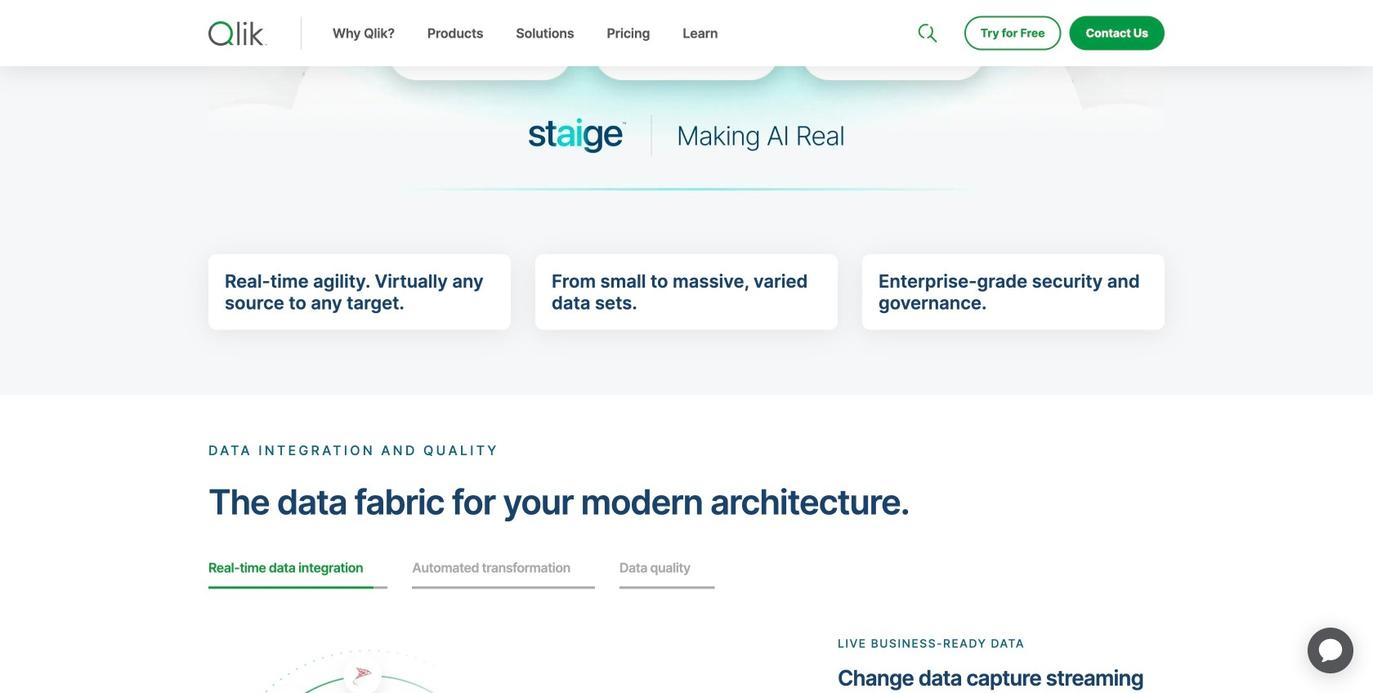 Task type: vqa. For each thing, say whether or not it's contained in the screenshot.
Data Integration Platform  - Qlik Image
yes



Task type: describe. For each thing, give the bounding box(es) containing it.
qlik image
[[209, 21, 267, 46]]



Task type: locate. For each thing, give the bounding box(es) containing it.
login image
[[1113, 0, 1126, 13]]

application
[[1289, 608, 1374, 693]]

support image
[[920, 0, 933, 13]]

data integration platform  - qlik image
[[209, 0, 1165, 293], [209, 0, 1165, 229]]



